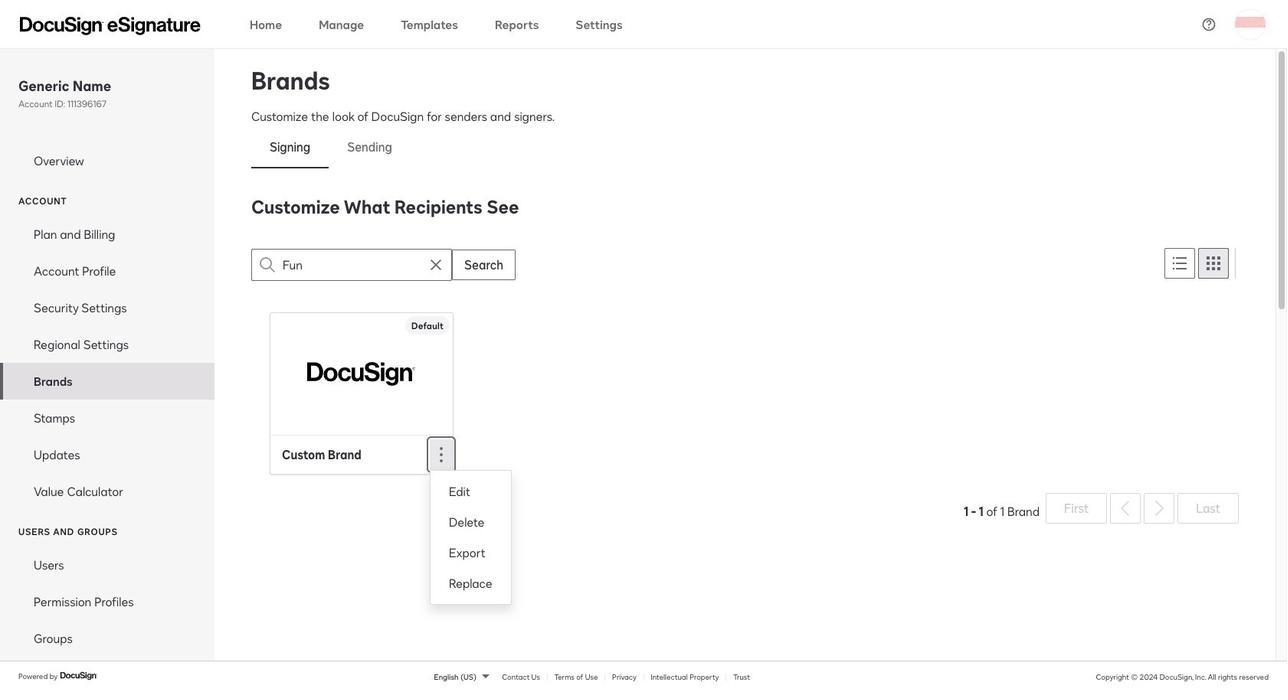 Task type: describe. For each thing, give the bounding box(es) containing it.
your uploaded profile image image
[[1236, 9, 1266, 39]]

custom brand image
[[307, 356, 416, 392]]



Task type: locate. For each thing, give the bounding box(es) containing it.
tab list
[[251, 126, 1239, 169]]

docusign image
[[60, 671, 98, 683]]

account element
[[0, 216, 215, 511]]

Search text field
[[283, 250, 421, 281]]

users and groups element
[[0, 547, 215, 658]]

docusign admin image
[[20, 16, 201, 35]]

menu
[[431, 476, 511, 599]]

tab panel
[[251, 193, 1239, 605]]



Task type: vqa. For each thing, say whether or not it's contained in the screenshot.
Enter name text field at left
no



